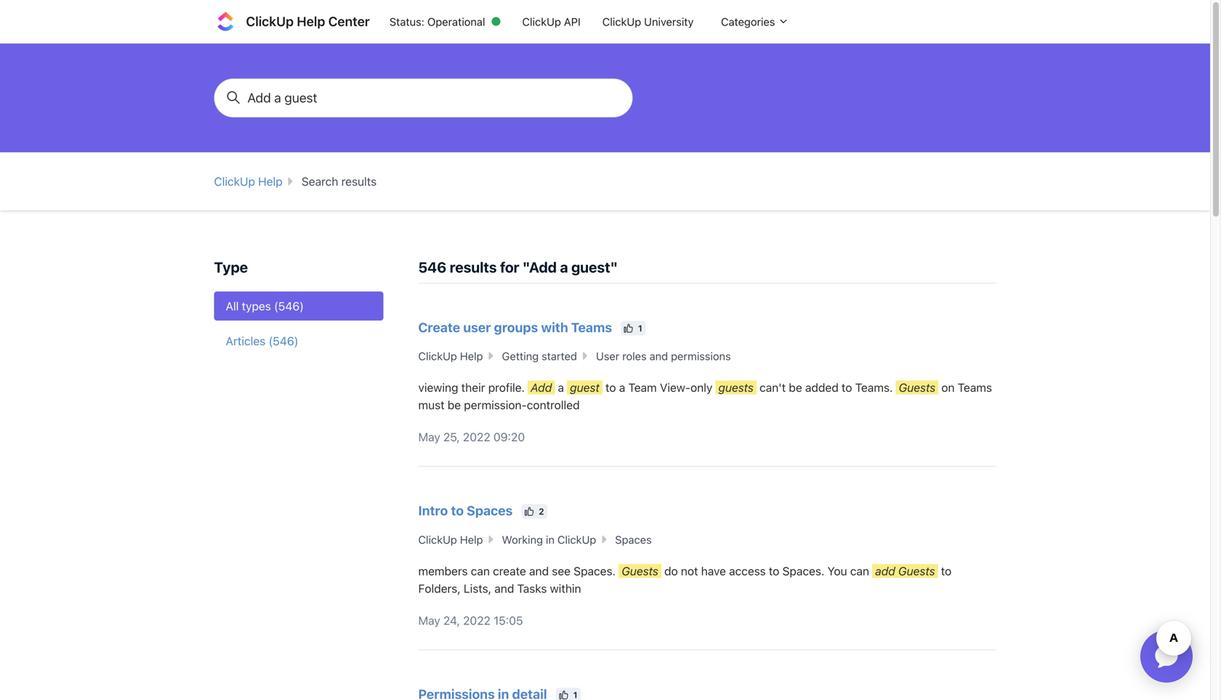 Task type: describe. For each thing, give the bounding box(es) containing it.
user
[[596, 350, 620, 363]]

intro to spaces link
[[418, 503, 516, 518]]

user roles and permissions link
[[596, 350, 731, 363]]

access
[[729, 564, 766, 578]]

Search search field
[[214, 79, 633, 117]]

to inside to folders, lists, and tasks within
[[941, 564, 952, 578]]

"add
[[523, 258, 557, 275]]

create user groups with teams link
[[418, 319, 615, 335]]

viewing their profile. add a guest to a team view-only guests can't be added to teams. guests
[[418, 381, 936, 395]]

and for spaces.
[[529, 564, 549, 578]]

controlled
[[527, 398, 580, 412]]

status: operational
[[390, 15, 485, 28]]

guests left do
[[622, 564, 659, 578]]

see
[[552, 564, 571, 578]]

to folders, lists, and tasks within
[[418, 564, 952, 595]]

25,
[[444, 430, 460, 444]]

not
[[681, 564, 698, 578]]

status:
[[390, 15, 425, 28]]

to right added
[[842, 381, 853, 395]]

clickup help for create
[[418, 350, 483, 363]]

can't
[[760, 381, 786, 395]]

2 can from the left
[[851, 564, 870, 578]]

center
[[328, 13, 370, 29]]

getting started
[[502, 350, 577, 363]]

1 horizontal spatial spaces
[[615, 533, 652, 546]]

spaces link
[[615, 533, 652, 546]]

0 vertical spatial clickup help link
[[214, 174, 283, 188]]

a for add
[[558, 381, 564, 395]]

guests left on
[[899, 381, 936, 395]]

university
[[644, 15, 694, 28]]

in
[[546, 533, 555, 546]]

search
[[302, 174, 338, 188]]

0 vertical spatial (546)
[[274, 299, 304, 313]]

guests right add
[[899, 564, 935, 578]]

on
[[942, 381, 955, 395]]

0 vertical spatial spaces
[[467, 503, 513, 518]]

have
[[701, 564, 726, 578]]

do
[[665, 564, 678, 578]]

546 results for "add a guest"
[[418, 258, 618, 275]]

to right guest
[[606, 381, 616, 395]]

teams inside on teams must be permission-controlled
[[958, 381, 993, 395]]

user
[[463, 319, 491, 335]]

help left search
[[258, 174, 283, 188]]

may for create user groups with teams
[[418, 430, 440, 444]]

create
[[493, 564, 526, 578]]

lists,
[[464, 582, 492, 595]]

permission-
[[464, 398, 527, 412]]

getting started link
[[502, 350, 577, 363]]

api
[[564, 15, 581, 28]]

members can create and see spaces. guests do not have access to spaces. you can add guests
[[418, 564, 935, 578]]

must
[[418, 398, 445, 412]]

tasks
[[517, 582, 547, 595]]

1 horizontal spatial 1
[[636, 323, 643, 333]]

clickup api
[[522, 15, 581, 28]]

09:20
[[494, 430, 525, 444]]

may for intro to spaces
[[418, 614, 440, 627]]

view-
[[660, 381, 691, 395]]

viewing
[[418, 381, 458, 395]]

types
[[242, 299, 271, 313]]

0 horizontal spatial 1
[[571, 690, 578, 700]]

their
[[462, 381, 485, 395]]

results for 546
[[450, 258, 497, 275]]

with
[[541, 319, 568, 335]]

help down user
[[460, 350, 483, 363]]

and for within
[[495, 582, 514, 595]]

articles
[[226, 334, 266, 348]]

546
[[418, 258, 447, 275]]

guests
[[719, 381, 754, 395]]

2022 for to
[[463, 614, 491, 627]]



Task type: locate. For each thing, give the bounding box(es) containing it.
within
[[550, 582, 581, 595]]

may left "24," in the bottom of the page
[[418, 614, 440, 627]]

can
[[471, 564, 490, 578], [851, 564, 870, 578]]

may 24, 2022 15:05
[[418, 614, 523, 627]]

teams.
[[856, 381, 893, 395]]

1 horizontal spatial and
[[529, 564, 549, 578]]

create
[[418, 319, 460, 335]]

clickup help help center home page image
[[214, 10, 237, 33]]

may
[[418, 430, 440, 444], [418, 614, 440, 627]]

0 vertical spatial clickup help
[[214, 174, 283, 188]]

spaces
[[467, 503, 513, 518], [615, 533, 652, 546]]

be right must
[[448, 398, 461, 412]]

1 vertical spatial results
[[450, 258, 497, 275]]

spaces. left you
[[783, 564, 825, 578]]

working in clickup
[[502, 533, 596, 546]]

operational
[[428, 15, 485, 28]]

0 horizontal spatial results
[[341, 174, 377, 188]]

working
[[502, 533, 543, 546]]

added
[[806, 381, 839, 395]]

1 horizontal spatial be
[[789, 381, 803, 395]]

help
[[297, 13, 325, 29], [258, 174, 283, 188], [460, 350, 483, 363], [460, 533, 483, 546]]

can up lists, at the left
[[471, 564, 490, 578]]

a right "add
[[560, 258, 568, 275]]

clickup help link for intro
[[418, 533, 483, 546]]

0 vertical spatial 2022
[[463, 430, 491, 444]]

2 horizontal spatial and
[[650, 350, 668, 363]]

1 vertical spatial 2022
[[463, 614, 491, 627]]

2022 right "24," in the bottom of the page
[[463, 614, 491, 627]]

members
[[418, 564, 468, 578]]

application
[[1123, 613, 1211, 700]]

categories
[[721, 15, 778, 28]]

spaces. right see at the bottom left of page
[[574, 564, 616, 578]]

teams up 'user'
[[571, 319, 612, 335]]

clickup help for intro
[[418, 533, 483, 546]]

be right can't
[[789, 381, 803, 395]]

and inside to folders, lists, and tasks within
[[495, 582, 514, 595]]

a left team
[[619, 381, 626, 395]]

and
[[650, 350, 668, 363], [529, 564, 549, 578], [495, 582, 514, 595]]

help down intro to spaces link
[[460, 533, 483, 546]]

0 horizontal spatial can
[[471, 564, 490, 578]]

0 vertical spatial be
[[789, 381, 803, 395]]

intro
[[418, 503, 448, 518]]

2022
[[463, 430, 491, 444], [463, 614, 491, 627]]

1 vertical spatial be
[[448, 398, 461, 412]]

teams right on
[[958, 381, 993, 395]]

0 vertical spatial results
[[341, 174, 377, 188]]

1 spaces. from the left
[[574, 564, 616, 578]]

intro to spaces
[[418, 503, 516, 518]]

1
[[636, 323, 643, 333], [571, 690, 578, 700]]

and down create
[[495, 582, 514, 595]]

2 vertical spatial clickup help link
[[418, 533, 483, 546]]

user roles and permissions
[[596, 350, 731, 363]]

1 horizontal spatial results
[[450, 258, 497, 275]]

only
[[691, 381, 713, 395]]

spaces up working
[[467, 503, 513, 518]]

add
[[876, 564, 896, 578]]

1 vertical spatial clickup help link
[[418, 350, 483, 363]]

all
[[226, 299, 239, 313]]

0 vertical spatial teams
[[571, 319, 612, 335]]

to right access at the bottom of page
[[769, 564, 780, 578]]

2022 for user
[[463, 430, 491, 444]]

roles
[[623, 350, 647, 363]]

2
[[537, 506, 544, 517]]

results left for
[[450, 258, 497, 275]]

clickup help center
[[246, 13, 370, 29]]

clickup api link
[[512, 8, 592, 35]]

teams
[[571, 319, 612, 335], [958, 381, 993, 395]]

you
[[828, 564, 848, 578]]

1 vertical spatial 1
[[571, 690, 578, 700]]

1 horizontal spatial can
[[851, 564, 870, 578]]

results right search
[[341, 174, 377, 188]]

0 vertical spatial 1
[[636, 323, 643, 333]]

a for "add
[[560, 258, 568, 275]]

(546) right types
[[274, 299, 304, 313]]

1 vertical spatial and
[[529, 564, 549, 578]]

and right roles
[[650, 350, 668, 363]]

categories button
[[705, 8, 795, 35]]

getting
[[502, 350, 539, 363]]

2 spaces. from the left
[[783, 564, 825, 578]]

clickup help left search
[[214, 174, 283, 188]]

guests
[[899, 381, 936, 395], [622, 564, 659, 578], [899, 564, 935, 578]]

1 horizontal spatial teams
[[958, 381, 993, 395]]

folders,
[[418, 582, 461, 595]]

search results
[[299, 174, 377, 188]]

0 vertical spatial and
[[650, 350, 668, 363]]

and up tasks
[[529, 564, 549, 578]]

1 horizontal spatial spaces.
[[783, 564, 825, 578]]

clickup help link down create
[[418, 350, 483, 363]]

working in clickup link
[[502, 533, 596, 546]]

None search field
[[208, 79, 639, 117]]

2022 right the 25,
[[463, 430, 491, 444]]

all types (546)
[[226, 299, 304, 313]]

main content
[[0, 44, 1211, 700]]

can right you
[[851, 564, 870, 578]]

15:05
[[494, 614, 523, 627]]

0 horizontal spatial spaces.
[[574, 564, 616, 578]]

for
[[500, 258, 520, 275]]

results
[[341, 174, 377, 188], [450, 258, 497, 275]]

main content containing type
[[0, 44, 1211, 700]]

may 25, 2022 09:20
[[418, 430, 525, 444]]

help left center
[[297, 13, 325, 29]]

clickup help link
[[214, 174, 283, 188], [418, 350, 483, 363], [418, 533, 483, 546]]

1 can from the left
[[471, 564, 490, 578]]

0 horizontal spatial teams
[[571, 319, 612, 335]]

1 may from the top
[[418, 430, 440, 444]]

groups
[[494, 319, 538, 335]]

24,
[[444, 614, 460, 627]]

clickup
[[246, 13, 294, 29], [522, 15, 561, 28], [603, 15, 641, 28], [214, 174, 255, 188], [418, 350, 457, 363], [418, 533, 457, 546], [558, 533, 596, 546]]

1 vertical spatial spaces
[[615, 533, 652, 546]]

clickup university link
[[592, 8, 705, 35]]

clickup university
[[603, 15, 694, 28]]

a
[[560, 258, 568, 275], [558, 381, 564, 395], [619, 381, 626, 395]]

(546)
[[274, 299, 304, 313], [269, 334, 299, 348]]

create user groups with teams
[[418, 319, 615, 335]]

spaces up members can create and see spaces. guests do not have access to spaces. you can add guests
[[615, 533, 652, 546]]

articles (546)
[[226, 334, 299, 348]]

2 vertical spatial and
[[495, 582, 514, 595]]

permissions
[[671, 350, 731, 363]]

clickup help link for create
[[418, 350, 483, 363]]

1 vertical spatial clickup help
[[418, 350, 483, 363]]

may left the 25,
[[418, 430, 440, 444]]

to right intro
[[451, 503, 464, 518]]

a up controlled
[[558, 381, 564, 395]]

on teams must be permission-controlled
[[418, 381, 993, 412]]

guest"
[[572, 258, 618, 275]]

profile.
[[488, 381, 525, 395]]

clickup help link up members
[[418, 533, 483, 546]]

team
[[629, 381, 657, 395]]

to right add
[[941, 564, 952, 578]]

results for search
[[341, 174, 377, 188]]

1 vertical spatial teams
[[958, 381, 993, 395]]

0 horizontal spatial and
[[495, 582, 514, 595]]

0 vertical spatial may
[[418, 430, 440, 444]]

spaces.
[[574, 564, 616, 578], [783, 564, 825, 578]]

none search field inside main content
[[208, 79, 639, 117]]

clickup help down create
[[418, 350, 483, 363]]

1 vertical spatial (546)
[[269, 334, 299, 348]]

to
[[606, 381, 616, 395], [842, 381, 853, 395], [451, 503, 464, 518], [769, 564, 780, 578], [941, 564, 952, 578]]

0 horizontal spatial spaces
[[467, 503, 513, 518]]

be inside on teams must be permission-controlled
[[448, 398, 461, 412]]

add
[[531, 381, 552, 395]]

2 vertical spatial clickup help
[[418, 533, 483, 546]]

clickup help center link
[[214, 10, 379, 33]]

clickup help up members
[[418, 533, 483, 546]]

clickup help link left search
[[214, 174, 283, 188]]

(546) right articles
[[269, 334, 299, 348]]

started
[[542, 350, 577, 363]]

1 vertical spatial may
[[418, 614, 440, 627]]

2 may from the top
[[418, 614, 440, 627]]

guest
[[570, 381, 600, 395]]

clickup help
[[214, 174, 283, 188], [418, 350, 483, 363], [418, 533, 483, 546]]

type
[[214, 258, 248, 275]]

0 horizontal spatial be
[[448, 398, 461, 412]]



Task type: vqa. For each thing, say whether or not it's contained in the screenshot.
Search
yes



